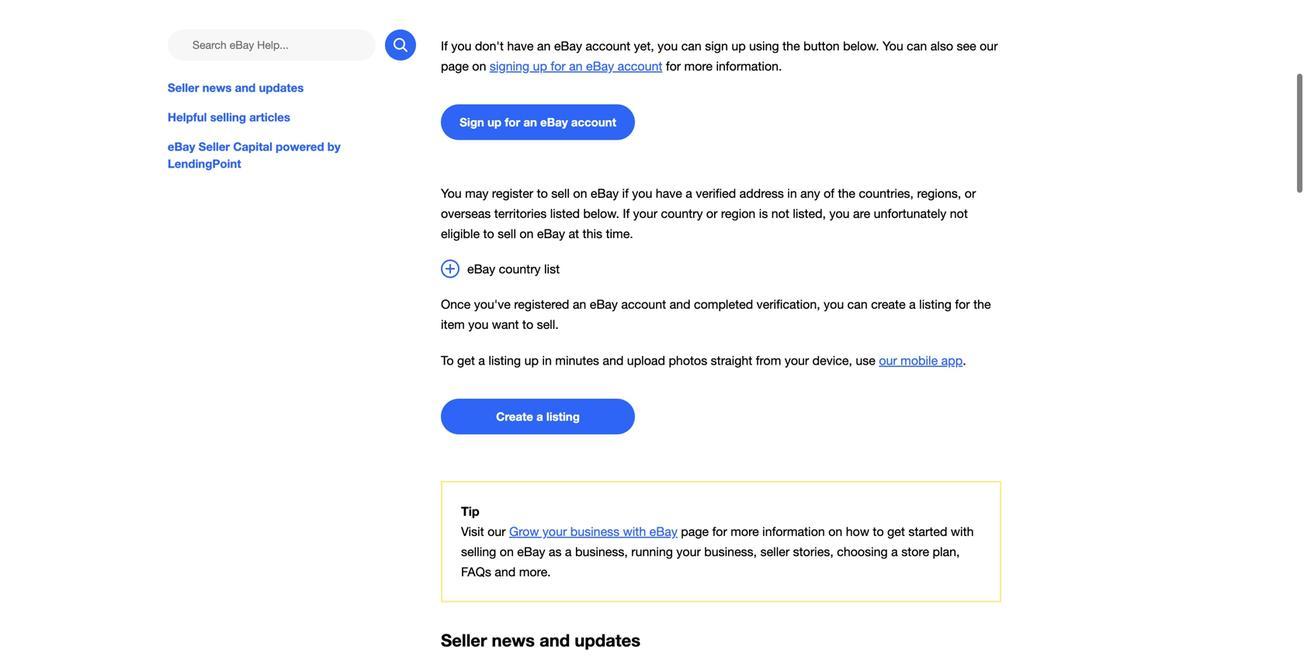 Task type: locate. For each thing, give the bounding box(es) containing it.
1 horizontal spatial get
[[887, 525, 905, 539]]

get inside page for more information on how to get started with selling on ebay as a business, running your business, seller stories, choosing a store plan, faqs and more.
[[887, 525, 905, 539]]

ebay inside tip visit our grow your business with ebay
[[650, 525, 678, 539]]

1 vertical spatial our
[[879, 353, 897, 368]]

listing right the create
[[919, 297, 952, 312]]

1 vertical spatial if
[[623, 207, 630, 221]]

an
[[537, 39, 551, 53], [569, 59, 583, 73], [524, 115, 537, 129], [573, 297, 586, 312]]

1 vertical spatial below.
[[583, 207, 619, 221]]

0 vertical spatial the
[[783, 39, 800, 53]]

news up the helpful selling articles
[[202, 81, 232, 95]]

an right registered
[[573, 297, 586, 312]]

seller news and updates down more.
[[441, 631, 641, 651]]

ebay inside dropdown button
[[467, 262, 495, 277]]

and right faqs
[[495, 565, 516, 580]]

1 horizontal spatial if
[[623, 207, 630, 221]]

0 horizontal spatial get
[[457, 353, 475, 368]]

this
[[583, 227, 602, 241]]

2 vertical spatial our
[[488, 525, 506, 539]]

2 horizontal spatial the
[[974, 297, 991, 312]]

0 horizontal spatial page
[[441, 59, 469, 73]]

visit
[[461, 525, 484, 539]]

1 vertical spatial selling
[[461, 545, 496, 559]]

a
[[686, 186, 692, 201], [909, 297, 916, 312], [478, 353, 485, 368], [536, 410, 543, 424], [565, 545, 572, 559], [891, 545, 898, 559]]

1 horizontal spatial news
[[492, 631, 535, 651]]

our right the visit at the bottom of page
[[488, 525, 506, 539]]

an inside if you don't have an ebay account yet, you can sign up using the button below. you can also see our page on
[[537, 39, 551, 53]]

0 horizontal spatial country
[[499, 262, 541, 277]]

an inside once you've registered an ebay account and completed verification, you can create a listing for the item you want to sell.
[[573, 297, 586, 312]]

0 horizontal spatial the
[[783, 39, 800, 53]]

your right from
[[785, 353, 809, 368]]

you right if
[[632, 186, 652, 201]]

business,
[[575, 545, 628, 559], [704, 545, 757, 559]]

account for once you've registered an ebay account and completed verification, you can create a listing for the item you want to sell.
[[621, 297, 666, 312]]

and
[[235, 81, 256, 95], [670, 297, 691, 312], [603, 353, 624, 368], [495, 565, 516, 580], [540, 631, 570, 651]]

0 horizontal spatial below.
[[583, 207, 619, 221]]

or right the regions,
[[965, 186, 976, 201]]

sell up listed
[[551, 186, 570, 201]]

up inside sign up for an ebay account link
[[488, 115, 502, 129]]

overseas
[[441, 207, 491, 221]]

a right to
[[478, 353, 485, 368]]

account inside sign up for an ebay account link
[[571, 115, 616, 129]]

seller up helpful
[[168, 81, 199, 95]]

below. inside you may register to sell on ebay if you have a verified address in any of the countries, regions, or overseas territories listed below. if your country or region is not listed, you are unfortunately not eligible to sell on ebay at this time.
[[583, 207, 619, 221]]

on inside page for more information on how to get started with selling on ebay as a business, running your business, seller stories, choosing a store plan, faqs and more.
[[500, 545, 514, 559]]

account inside once you've registered an ebay account and completed verification, you can create a listing for the item you want to sell.
[[621, 297, 666, 312]]

can
[[681, 39, 702, 53], [907, 39, 927, 53], [847, 297, 868, 312]]

1 vertical spatial seller news and updates
[[441, 631, 641, 651]]

on inside if you don't have an ebay account yet, you can sign up using the button below. you can also see our page on
[[472, 59, 486, 73]]

get up store
[[887, 525, 905, 539]]

1 vertical spatial in
[[542, 353, 552, 368]]

below.
[[843, 39, 879, 53], [583, 207, 619, 221]]

1 horizontal spatial listing
[[546, 410, 580, 424]]

selling
[[210, 110, 246, 124], [461, 545, 496, 559]]

more
[[684, 59, 713, 73], [731, 525, 759, 539]]

sell down territories in the left top of the page
[[498, 227, 516, 241]]

to right eligible
[[483, 227, 494, 241]]

below. right button
[[843, 39, 879, 53]]

2 vertical spatial the
[[974, 297, 991, 312]]

news down more.
[[492, 631, 535, 651]]

listing down want
[[489, 353, 521, 368]]

a right the create
[[909, 297, 916, 312]]

you
[[451, 39, 472, 53], [658, 39, 678, 53], [632, 186, 652, 201], [829, 207, 850, 221], [824, 297, 844, 312], [468, 318, 489, 332]]

0 vertical spatial if
[[441, 39, 448, 53]]

using
[[749, 39, 779, 53]]

on down the grow
[[500, 545, 514, 559]]

sell.
[[537, 318, 559, 332]]

helpful selling articles link
[[168, 109, 416, 126]]

0 vertical spatial or
[[965, 186, 976, 201]]

0 horizontal spatial business,
[[575, 545, 628, 559]]

1 vertical spatial have
[[656, 186, 682, 201]]

1 vertical spatial listing
[[489, 353, 521, 368]]

2 vertical spatial listing
[[546, 410, 580, 424]]

a inside you may register to sell on ebay if you have a verified address in any of the countries, regions, or overseas territories listed below. if your country or region is not listed, you are unfortunately not eligible to sell on ebay at this time.
[[686, 186, 692, 201]]

1 horizontal spatial in
[[787, 186, 797, 201]]

1 horizontal spatial you
[[883, 39, 903, 53]]

account up signing up for an ebay account for more information.
[[586, 39, 631, 53]]

not down the regions,
[[950, 207, 968, 221]]

0 horizontal spatial have
[[507, 39, 534, 53]]

0 vertical spatial news
[[202, 81, 232, 95]]

1 vertical spatial get
[[887, 525, 905, 539]]

Search eBay Help... text field
[[168, 29, 376, 61]]

our right use at right
[[879, 353, 897, 368]]

and left completed
[[670, 297, 691, 312]]

as
[[549, 545, 562, 559]]

listing
[[919, 297, 952, 312], [489, 353, 521, 368], [546, 410, 580, 424]]

0 vertical spatial selling
[[210, 110, 246, 124]]

in left minutes
[[542, 353, 552, 368]]

0 horizontal spatial you
[[441, 186, 462, 201]]

you up overseas
[[441, 186, 462, 201]]

our inside if you don't have an ebay account yet, you can sign up using the button below. you can also see our page on
[[980, 39, 998, 53]]

more left information on
[[731, 525, 759, 539]]

1 horizontal spatial have
[[656, 186, 682, 201]]

account for sign up for an ebay account
[[571, 115, 616, 129]]

0 horizontal spatial selling
[[210, 110, 246, 124]]

1 horizontal spatial selling
[[461, 545, 496, 559]]

1 vertical spatial more
[[731, 525, 759, 539]]

0 horizontal spatial not
[[771, 207, 789, 221]]

have
[[507, 39, 534, 53], [656, 186, 682, 201]]

to get a listing up in minutes and upload photos straight from your device, use our mobile app .
[[441, 353, 966, 368]]

on
[[472, 59, 486, 73], [573, 186, 587, 201], [520, 227, 534, 241], [500, 545, 514, 559]]

0 vertical spatial in
[[787, 186, 797, 201]]

1 horizontal spatial business,
[[704, 545, 757, 559]]

1 vertical spatial or
[[706, 207, 718, 221]]

country inside dropdown button
[[499, 262, 541, 277]]

seller up lendingpoint
[[199, 140, 230, 154]]

1 horizontal spatial the
[[838, 186, 856, 201]]

tip
[[461, 504, 480, 519]]

an up signing up for an ebay account link
[[537, 39, 551, 53]]

you right "verification,"
[[824, 297, 844, 312]]

to right how
[[873, 525, 884, 539]]

updates inside the seller news and updates link
[[259, 81, 304, 95]]

ebay
[[554, 39, 582, 53], [586, 59, 614, 73], [540, 115, 568, 129], [168, 140, 195, 154], [591, 186, 619, 201], [537, 227, 565, 241], [467, 262, 495, 277], [590, 297, 618, 312], [650, 525, 678, 539], [517, 545, 545, 559]]

0 vertical spatial our
[[980, 39, 998, 53]]

business, down business with
[[575, 545, 628, 559]]

create
[[496, 410, 533, 424]]

updates
[[259, 81, 304, 95], [575, 631, 641, 651]]

have up signing
[[507, 39, 534, 53]]

your right running in the bottom of the page
[[676, 545, 701, 559]]

1 vertical spatial page
[[681, 525, 709, 539]]

seller news and updates up the helpful selling articles
[[168, 81, 304, 95]]

more down sign
[[684, 59, 713, 73]]

to
[[537, 186, 548, 201], [483, 227, 494, 241], [522, 318, 533, 332], [873, 525, 884, 539]]

0 horizontal spatial updates
[[259, 81, 304, 95]]

2 horizontal spatial listing
[[919, 297, 952, 312]]

your up time.
[[633, 207, 658, 221]]

or
[[965, 186, 976, 201], [706, 207, 718, 221]]

create
[[871, 297, 906, 312]]

not
[[771, 207, 789, 221], [950, 207, 968, 221]]

selling inside page for more information on how to get started with selling on ebay as a business, running your business, seller stories, choosing a store plan, faqs and more.
[[461, 545, 496, 559]]

below. up this
[[583, 207, 619, 221]]

our
[[980, 39, 998, 53], [879, 353, 897, 368], [488, 525, 506, 539]]

get right to
[[457, 353, 475, 368]]

0 vertical spatial page
[[441, 59, 469, 73]]

can left sign
[[681, 39, 702, 53]]

if left don't
[[441, 39, 448, 53]]

1 business, from the left
[[575, 545, 628, 559]]

1 horizontal spatial page
[[681, 525, 709, 539]]

1 vertical spatial the
[[838, 186, 856, 201]]

you left don't
[[451, 39, 472, 53]]

0 vertical spatial updates
[[259, 81, 304, 95]]

for inside page for more information on how to get started with selling on ebay as a business, running your business, seller stories, choosing a store plan, faqs and more.
[[712, 525, 727, 539]]

page
[[441, 59, 469, 73], [681, 525, 709, 539]]

0 horizontal spatial can
[[681, 39, 702, 53]]

1 vertical spatial country
[[499, 262, 541, 277]]

selling up faqs
[[461, 545, 496, 559]]

page for more information on how to get started with selling on ebay as a business, running your business, seller stories, choosing a store plan, faqs and more.
[[461, 525, 974, 580]]

0 vertical spatial have
[[507, 39, 534, 53]]

listing right the create on the bottom left of the page
[[546, 410, 580, 424]]

0 vertical spatial you
[[883, 39, 903, 53]]

our right see
[[980, 39, 998, 53]]

listed
[[550, 207, 580, 221]]

sign
[[460, 115, 484, 129]]

have inside if you don't have an ebay account yet, you can sign up using the button below. you can also see our page on
[[507, 39, 534, 53]]

seller news and updates inside the seller news and updates link
[[168, 81, 304, 95]]

sign
[[705, 39, 728, 53]]

you left also on the top of the page
[[883, 39, 903, 53]]

is
[[759, 207, 768, 221]]

have right if
[[656, 186, 682, 201]]

time.
[[606, 227, 633, 241]]

your up the as in the left bottom of the page
[[543, 525, 567, 539]]

1 horizontal spatial can
[[847, 297, 868, 312]]

signing up for an ebay account for more information.
[[490, 59, 782, 73]]

grow
[[509, 525, 539, 539]]

choosing
[[837, 545, 888, 559]]

selling up capital
[[210, 110, 246, 124]]

seller down faqs
[[441, 631, 487, 651]]

or down verified
[[706, 207, 718, 221]]

the inside if you don't have an ebay account yet, you can sign up using the button below. you can also see our page on
[[783, 39, 800, 53]]

an right sign
[[524, 115, 537, 129]]

for inside once you've registered an ebay account and completed verification, you can create a listing for the item you want to sell.
[[955, 297, 970, 312]]

seller news and updates link
[[168, 79, 416, 96]]

news
[[202, 81, 232, 95], [492, 631, 535, 651]]

yet,
[[634, 39, 654, 53]]

you
[[883, 39, 903, 53], [441, 186, 462, 201]]

not right is
[[771, 207, 789, 221]]

1 horizontal spatial seller news and updates
[[441, 631, 641, 651]]

0 vertical spatial country
[[661, 207, 703, 221]]

0 vertical spatial sell
[[551, 186, 570, 201]]

a left verified
[[686, 186, 692, 201]]

create a listing link
[[441, 399, 635, 435]]

1 horizontal spatial more
[[731, 525, 759, 539]]

0 vertical spatial seller news and updates
[[168, 81, 304, 95]]

1 horizontal spatial our
[[879, 353, 897, 368]]

your inside tip visit our grow your business with ebay
[[543, 525, 567, 539]]

country left list
[[499, 262, 541, 277]]

in inside you may register to sell on ebay if you have a verified address in any of the countries, regions, or overseas territories listed below. if your country or region is not listed, you are unfortunately not eligible to sell on ebay at this time.
[[787, 186, 797, 201]]

an right signing
[[569, 59, 583, 73]]

0 vertical spatial listing
[[919, 297, 952, 312]]

get
[[457, 353, 475, 368], [887, 525, 905, 539]]

1 vertical spatial seller
[[199, 140, 230, 154]]

on down territories in the left top of the page
[[520, 227, 534, 241]]

you down the you've on the left top of the page
[[468, 318, 489, 332]]

0 horizontal spatial or
[[706, 207, 718, 221]]

account down signing up for an ebay account link
[[571, 115, 616, 129]]

more inside page for more information on how to get started with selling on ebay as a business, running your business, seller stories, choosing a store plan, faqs and more.
[[731, 525, 759, 539]]

if down if
[[623, 207, 630, 221]]

1 vertical spatial you
[[441, 186, 462, 201]]

country
[[661, 207, 703, 221], [499, 262, 541, 277]]

0 horizontal spatial in
[[542, 353, 552, 368]]

can left also on the top of the page
[[907, 39, 927, 53]]

a right the as in the left bottom of the page
[[565, 545, 572, 559]]

0 horizontal spatial news
[[202, 81, 232, 95]]

0 horizontal spatial more
[[684, 59, 713, 73]]

to left sell.
[[522, 318, 533, 332]]

address
[[740, 186, 784, 201]]

1 vertical spatial updates
[[575, 631, 641, 651]]

1 horizontal spatial sell
[[551, 186, 570, 201]]

seller news and updates
[[168, 81, 304, 95], [441, 631, 641, 651]]

for
[[551, 59, 566, 73], [666, 59, 681, 73], [505, 115, 520, 129], [955, 297, 970, 312], [712, 525, 727, 539]]

and inside once you've registered an ebay account and completed verification, you can create a listing for the item you want to sell.
[[670, 297, 691, 312]]

0 vertical spatial below.
[[843, 39, 879, 53]]

also
[[931, 39, 953, 53]]

up inside if you don't have an ebay account yet, you can sign up using the button below. you can also see our page on
[[732, 39, 746, 53]]

1 horizontal spatial below.
[[843, 39, 879, 53]]

0 horizontal spatial our
[[488, 525, 506, 539]]

1 vertical spatial sell
[[498, 227, 516, 241]]

2 horizontal spatial our
[[980, 39, 998, 53]]

completed
[[694, 297, 753, 312]]

an inside sign up for an ebay account link
[[524, 115, 537, 129]]

have inside you may register to sell on ebay if you have a verified address in any of the countries, regions, or overseas territories listed below. if your country or region is not listed, you are unfortunately not eligible to sell on ebay at this time.
[[656, 186, 682, 201]]

unfortunately
[[874, 207, 947, 221]]

ebay inside ebay seller capital powered by lendingpoint
[[168, 140, 195, 154]]

you right "yet,"
[[658, 39, 678, 53]]

countries,
[[859, 186, 914, 201]]

account up upload
[[621, 297, 666, 312]]

the
[[783, 39, 800, 53], [838, 186, 856, 201], [974, 297, 991, 312]]

1 horizontal spatial country
[[661, 207, 703, 221]]

in left any
[[787, 186, 797, 201]]

listing inside once you've registered an ebay account and completed verification, you can create a listing for the item you want to sell.
[[919, 297, 952, 312]]

can left the create
[[847, 297, 868, 312]]

business, left seller
[[704, 545, 757, 559]]

0 horizontal spatial if
[[441, 39, 448, 53]]

ebay country list button
[[441, 260, 1001, 279]]

account down "yet,"
[[618, 59, 663, 73]]

your
[[633, 207, 658, 221], [785, 353, 809, 368], [543, 525, 567, 539], [676, 545, 701, 559]]

country down verified
[[661, 207, 703, 221]]

mobile
[[901, 353, 938, 368]]

0 vertical spatial more
[[684, 59, 713, 73]]

any
[[801, 186, 820, 201]]

an for sign
[[524, 115, 537, 129]]

the inside once you've registered an ebay account and completed verification, you can create a listing for the item you want to sell.
[[974, 297, 991, 312]]

0 horizontal spatial listing
[[489, 353, 521, 368]]

register
[[492, 186, 533, 201]]

on down don't
[[472, 59, 486, 73]]

1 vertical spatial news
[[492, 631, 535, 651]]

information on
[[762, 525, 843, 539]]

1 horizontal spatial not
[[950, 207, 968, 221]]

0 horizontal spatial seller news and updates
[[168, 81, 304, 95]]



Task type: describe. For each thing, give the bounding box(es) containing it.
list
[[544, 262, 560, 277]]

you may register to sell on ebay if you have a verified address in any of the countries, regions, or overseas territories listed below. if your country or region is not listed, you are unfortunately not eligible to sell on ebay at this time.
[[441, 186, 976, 241]]

and left upload
[[603, 353, 624, 368]]

signing up for an ebay account link
[[490, 59, 663, 73]]

the inside you may register to sell on ebay if you have a verified address in any of the countries, regions, or overseas territories listed below. if your country or region is not listed, you are unfortunately not eligible to sell on ebay at this time.
[[838, 186, 856, 201]]

of
[[824, 186, 835, 201]]

seller
[[760, 545, 790, 559]]

don't
[[475, 39, 504, 53]]

straight
[[711, 353, 752, 368]]

item
[[441, 318, 465, 332]]

account for signing up for an ebay account for more information.
[[618, 59, 663, 73]]

2 not from the left
[[950, 207, 968, 221]]

plan,
[[933, 545, 960, 559]]

regions,
[[917, 186, 961, 201]]

1 horizontal spatial or
[[965, 186, 976, 201]]

your inside you may register to sell on ebay if you have a verified address in any of the countries, regions, or overseas territories listed below. if your country or region is not listed, you are unfortunately not eligible to sell on ebay at this time.
[[633, 207, 658, 221]]

want
[[492, 318, 519, 332]]

1 not from the left
[[771, 207, 789, 221]]

lendingpoint
[[168, 157, 241, 171]]

registered
[[514, 297, 569, 312]]

once you've registered an ebay account and completed verification, you can create a listing for the item you want to sell.
[[441, 297, 991, 332]]

at
[[569, 227, 579, 241]]

country inside you may register to sell on ebay if you have a verified address in any of the countries, regions, or overseas territories listed below. if your country or region is not listed, you are unfortunately not eligible to sell on ebay at this time.
[[661, 207, 703, 221]]

verified
[[696, 186, 736, 201]]

an for once
[[573, 297, 586, 312]]

a left store
[[891, 545, 898, 559]]

ebay inside once you've registered an ebay account and completed verification, you can create a listing for the item you want to sell.
[[590, 297, 618, 312]]

grow your business with ebay link
[[509, 525, 678, 539]]

you've
[[474, 297, 511, 312]]

tip visit our grow your business with ebay
[[461, 504, 678, 539]]

faqs
[[461, 565, 491, 580]]

if inside you may register to sell on ebay if you have a verified address in any of the countries, regions, or overseas territories listed below. if your country or region is not listed, you are unfortunately not eligible to sell on ebay at this time.
[[623, 207, 630, 221]]

listed,
[[793, 207, 826, 221]]

an for signing
[[569, 59, 583, 73]]

on up listed
[[573, 186, 587, 201]]

2 business, from the left
[[704, 545, 757, 559]]

once
[[441, 297, 471, 312]]

can inside once you've registered an ebay account and completed verification, you can create a listing for the item you want to sell.
[[847, 297, 868, 312]]

see
[[957, 39, 976, 53]]

more.
[[519, 565, 551, 580]]

you inside you may register to sell on ebay if you have a verified address in any of the countries, regions, or overseas territories listed below. if your country or region is not listed, you are unfortunately not eligible to sell on ebay at this time.
[[441, 186, 462, 201]]

are
[[853, 207, 870, 221]]

ebay country list
[[467, 262, 560, 277]]

and inside page for more information on how to get started with selling on ebay as a business, running your business, seller stories, choosing a store plan, faqs and more.
[[495, 565, 516, 580]]

you inside if you don't have an ebay account yet, you can sign up using the button below. you can also see our page on
[[883, 39, 903, 53]]

capital
[[233, 140, 272, 154]]

if inside if you don't have an ebay account yet, you can sign up using the button below. you can also see our page on
[[441, 39, 448, 53]]

device,
[[813, 353, 852, 368]]

our mobile app link
[[879, 353, 963, 368]]

how
[[846, 525, 869, 539]]

from
[[756, 353, 781, 368]]

0 vertical spatial seller
[[168, 81, 199, 95]]

powered
[[276, 140, 324, 154]]

running
[[631, 545, 673, 559]]

0 vertical spatial get
[[457, 353, 475, 368]]

territories
[[494, 207, 547, 221]]

ebay inside if you don't have an ebay account yet, you can sign up using the button below. you can also see our page on
[[554, 39, 582, 53]]

2 vertical spatial seller
[[441, 631, 487, 651]]

ebay seller capital powered by lendingpoint
[[168, 140, 341, 171]]

1 horizontal spatial updates
[[575, 631, 641, 651]]

your inside page for more information on how to get started with selling on ebay as a business, running your business, seller stories, choosing a store plan, faqs and more.
[[676, 545, 701, 559]]

articles
[[249, 110, 290, 124]]

create a listing
[[496, 410, 580, 424]]

upload
[[627, 353, 665, 368]]

below. inside if you don't have an ebay account yet, you can sign up using the button below. you can also see our page on
[[843, 39, 879, 53]]

business with
[[570, 525, 646, 539]]

to right register
[[537, 186, 548, 201]]

stories,
[[793, 545, 834, 559]]

to inside page for more information on how to get started with selling on ebay as a business, running your business, seller stories, choosing a store plan, faqs and more.
[[873, 525, 884, 539]]

with
[[951, 525, 974, 539]]

eligible
[[441, 227, 480, 241]]

if
[[622, 186, 629, 201]]

to inside once you've registered an ebay account and completed verification, you can create a listing for the item you want to sell.
[[522, 318, 533, 332]]

helpful
[[168, 110, 207, 124]]

photos
[[669, 353, 707, 368]]

app
[[941, 353, 963, 368]]

a right the create on the bottom left of the page
[[536, 410, 543, 424]]

button
[[804, 39, 840, 53]]

you left are
[[829, 207, 850, 221]]

and down more.
[[540, 631, 570, 651]]

and up the helpful selling articles
[[235, 81, 256, 95]]

page inside page for more information on how to get started with selling on ebay as a business, running your business, seller stories, choosing a store plan, faqs and more.
[[681, 525, 709, 539]]

signing
[[490, 59, 530, 73]]

ebay seller capital powered by lendingpoint link
[[168, 138, 416, 172]]

helpful selling articles
[[168, 110, 290, 124]]

verification,
[[757, 297, 820, 312]]

.
[[963, 353, 966, 368]]

region
[[721, 207, 756, 221]]

may
[[465, 186, 489, 201]]

our inside tip visit our grow your business with ebay
[[488, 525, 506, 539]]

account inside if you don't have an ebay account yet, you can sign up using the button below. you can also see our page on
[[586, 39, 631, 53]]

seller inside ebay seller capital powered by lendingpoint
[[199, 140, 230, 154]]

to
[[441, 353, 454, 368]]

store
[[901, 545, 929, 559]]

use
[[856, 353, 876, 368]]

sign up for an ebay account link
[[441, 104, 635, 140]]

by
[[327, 140, 341, 154]]

listing inside create a listing link
[[546, 410, 580, 424]]

ebay inside page for more information on how to get started with selling on ebay as a business, running your business, seller stories, choosing a store plan, faqs and more.
[[517, 545, 545, 559]]

sign up for an ebay account
[[460, 115, 616, 129]]

minutes
[[555, 353, 599, 368]]

page inside if you don't have an ebay account yet, you can sign up using the button below. you can also see our page on
[[441, 59, 469, 73]]

if you don't have an ebay account yet, you can sign up using the button below. you can also see our page on
[[441, 39, 998, 73]]

a inside once you've registered an ebay account and completed verification, you can create a listing for the item you want to sell.
[[909, 297, 916, 312]]

0 horizontal spatial sell
[[498, 227, 516, 241]]

started
[[909, 525, 947, 539]]

2 horizontal spatial can
[[907, 39, 927, 53]]

information.
[[716, 59, 782, 73]]



Task type: vqa. For each thing, say whether or not it's contained in the screenshot.
bottommost have
yes



